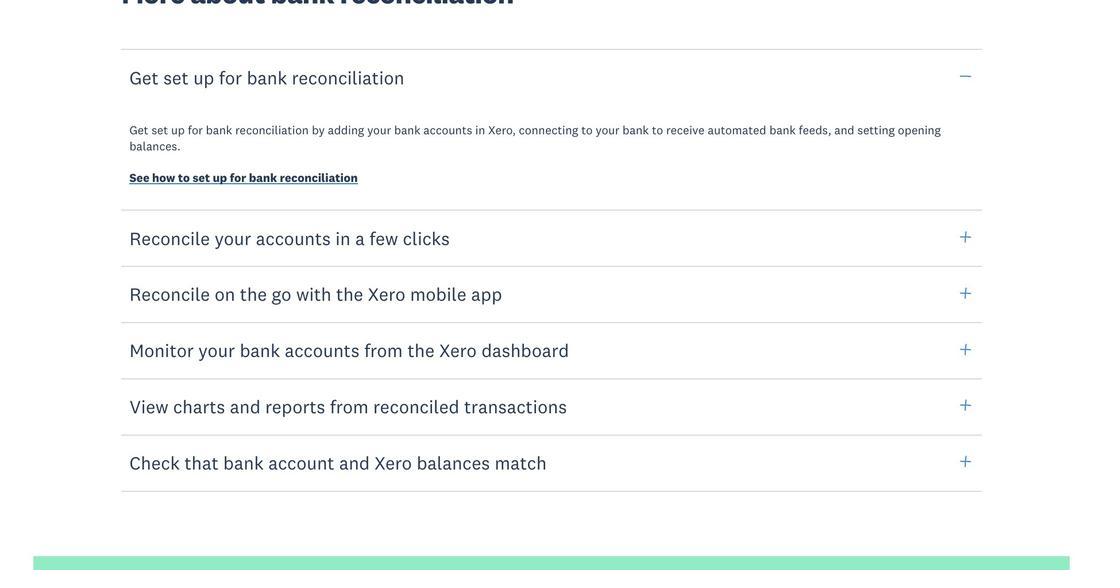 Task type: describe. For each thing, give the bounding box(es) containing it.
xero for mobile
[[368, 283, 406, 306]]

clicks
[[403, 227, 450, 250]]

feeds,
[[799, 123, 832, 138]]

reconcile your accounts in a few clicks button
[[121, 210, 982, 267]]

check
[[129, 452, 180, 475]]

setting
[[858, 123, 895, 138]]

0 horizontal spatial to
[[178, 170, 190, 186]]

get set up for bank reconciliation button
[[121, 49, 982, 107]]

1 horizontal spatial and
[[339, 452, 370, 475]]

with
[[296, 283, 332, 306]]

0 horizontal spatial the
[[240, 283, 267, 306]]

2 horizontal spatial to
[[652, 123, 664, 138]]

receive
[[667, 123, 705, 138]]

1 vertical spatial accounts
[[256, 227, 331, 250]]

adding
[[328, 123, 364, 138]]

see how to set up for bank reconciliation link
[[129, 170, 358, 188]]

transactions
[[464, 396, 567, 419]]

mobile
[[410, 283, 467, 306]]

reports
[[265, 396, 326, 419]]

up for get set up for bank reconciliation
[[193, 66, 214, 89]]

monitor your bank accounts from the xero dashboard
[[129, 339, 570, 362]]

on
[[215, 283, 235, 306]]

automated
[[708, 123, 767, 138]]

balances
[[417, 452, 490, 475]]

2 vertical spatial for
[[230, 170, 246, 186]]

check that bank account and xero balances match button
[[121, 435, 982, 492]]

get set up for bank reconciliation element
[[110, 107, 994, 211]]

bank inside dropdown button
[[223, 452, 264, 475]]

match
[[495, 452, 547, 475]]

and inside get set up for bank reconciliation by adding your bank accounts in xero, connecting to your bank to receive automated bank feeds, and setting opening balances.
[[835, 123, 855, 138]]

up for get set up for bank reconciliation by adding your bank accounts in xero, connecting to your bank to receive automated bank feeds, and setting opening balances.
[[171, 123, 185, 138]]

from for reconciled
[[330, 396, 369, 419]]

how
[[152, 170, 175, 186]]

get set up for bank reconciliation
[[129, 66, 405, 89]]

the for accounts
[[408, 339, 435, 362]]

for for get set up for bank reconciliation
[[219, 66, 242, 89]]

2 vertical spatial reconciliation
[[280, 170, 358, 186]]

reconcile for reconcile on the go with the xero mobile app
[[129, 283, 210, 306]]

your inside reconcile your accounts in a few clicks dropdown button
[[215, 227, 251, 250]]

few
[[370, 227, 398, 250]]

set for get set up for bank reconciliation by adding your bank accounts in xero, connecting to your bank to receive automated bank feeds, and setting opening balances.
[[152, 123, 168, 138]]

view
[[129, 396, 169, 419]]

bank inside dropdown button
[[247, 66, 287, 89]]

charts
[[173, 396, 225, 419]]



Task type: locate. For each thing, give the bounding box(es) containing it.
from inside dropdown button
[[364, 339, 403, 362]]

get inside get set up for bank reconciliation dropdown button
[[129, 66, 159, 89]]

the
[[240, 283, 267, 306], [336, 283, 364, 306], [408, 339, 435, 362]]

and
[[835, 123, 855, 138], [230, 396, 261, 419], [339, 452, 370, 475]]

monitor
[[129, 339, 194, 362]]

check that bank account and xero balances match
[[129, 452, 547, 475]]

accounts left xero, at the left
[[424, 123, 473, 138]]

dashboard
[[482, 339, 570, 362]]

up
[[193, 66, 214, 89], [171, 123, 185, 138], [213, 170, 227, 186]]

get set up for bank reconciliation by adding your bank accounts in xero, connecting to your bank to receive automated bank feeds, and setting opening balances.
[[129, 123, 942, 154]]

by
[[312, 123, 325, 138]]

accounts down reconcile on the go with the xero mobile app
[[285, 339, 360, 362]]

and right account on the bottom left of page
[[339, 452, 370, 475]]

reconcile for reconcile your accounts in a few clicks
[[129, 227, 210, 250]]

accounts up the go
[[256, 227, 331, 250]]

2 vertical spatial xero
[[375, 452, 412, 475]]

for for get set up for bank reconciliation by adding your bank accounts in xero, connecting to your bank to receive automated bank feeds, and setting opening balances.
[[188, 123, 203, 138]]

reconcile inside dropdown button
[[129, 227, 210, 250]]

xero inside dropdown button
[[368, 283, 406, 306]]

set for get set up for bank reconciliation
[[163, 66, 189, 89]]

2 horizontal spatial and
[[835, 123, 855, 138]]

2 vertical spatial set
[[193, 170, 210, 186]]

in inside dropdown button
[[336, 227, 351, 250]]

in left xero, at the left
[[476, 123, 486, 138]]

1 vertical spatial up
[[171, 123, 185, 138]]

in left a
[[336, 227, 351, 250]]

2 vertical spatial and
[[339, 452, 370, 475]]

get
[[129, 66, 159, 89], [129, 123, 149, 138]]

get for get set up for bank reconciliation by adding your bank accounts in xero, connecting to your bank to receive automated bank feeds, and setting opening balances.
[[129, 123, 149, 138]]

for inside dropdown button
[[219, 66, 242, 89]]

up inside get set up for bank reconciliation by adding your bank accounts in xero, connecting to your bank to receive automated bank feeds, and setting opening balances.
[[171, 123, 185, 138]]

1 vertical spatial get
[[129, 123, 149, 138]]

see how to set up for bank reconciliation
[[129, 170, 358, 186]]

the right with
[[336, 283, 364, 306]]

reconcile your accounts in a few clicks
[[129, 227, 450, 250]]

your inside monitor your bank accounts from the xero dashboard dropdown button
[[199, 339, 235, 362]]

2 vertical spatial accounts
[[285, 339, 360, 362]]

the inside dropdown button
[[408, 339, 435, 362]]

get inside get set up for bank reconciliation by adding your bank accounts in xero, connecting to your bank to receive automated bank feeds, and setting opening balances.
[[129, 123, 149, 138]]

for
[[219, 66, 242, 89], [188, 123, 203, 138], [230, 170, 246, 186]]

1 vertical spatial in
[[336, 227, 351, 250]]

bank inside dropdown button
[[240, 339, 280, 362]]

and right feeds,
[[835, 123, 855, 138]]

reconcile
[[129, 227, 210, 250], [129, 283, 210, 306]]

0 vertical spatial from
[[364, 339, 403, 362]]

view charts and reports from reconciled transactions
[[129, 396, 567, 419]]

reconciliation for get set up for bank reconciliation
[[292, 66, 405, 89]]

from inside dropdown button
[[330, 396, 369, 419]]

0 vertical spatial accounts
[[424, 123, 473, 138]]

accounts
[[424, 123, 473, 138], [256, 227, 331, 250], [285, 339, 360, 362]]

the for go
[[336, 283, 364, 306]]

reconciliation inside dropdown button
[[292, 66, 405, 89]]

your
[[367, 123, 391, 138], [596, 123, 620, 138], [215, 227, 251, 250], [199, 339, 235, 362]]

0 horizontal spatial in
[[336, 227, 351, 250]]

0 vertical spatial for
[[219, 66, 242, 89]]

reconciliation for get set up for bank reconciliation by adding your bank accounts in xero, connecting to your bank to receive automated bank feeds, and setting opening balances.
[[235, 123, 309, 138]]

1 vertical spatial from
[[330, 396, 369, 419]]

1 horizontal spatial to
[[582, 123, 593, 138]]

balances.
[[129, 138, 181, 154]]

connecting
[[519, 123, 579, 138]]

to
[[582, 123, 593, 138], [652, 123, 664, 138], [178, 170, 190, 186]]

app
[[471, 283, 503, 306]]

0 vertical spatial in
[[476, 123, 486, 138]]

see
[[129, 170, 150, 186]]

xero inside check that bank account and xero balances match dropdown button
[[375, 452, 412, 475]]

go
[[272, 283, 292, 306]]

0 vertical spatial and
[[835, 123, 855, 138]]

reconcile on the go with the xero mobile app button
[[121, 266, 982, 324]]

1 vertical spatial for
[[188, 123, 203, 138]]

reconciliation
[[292, 66, 405, 89], [235, 123, 309, 138], [280, 170, 358, 186]]

0 vertical spatial reconciliation
[[292, 66, 405, 89]]

from for the
[[364, 339, 403, 362]]

for inside get set up for bank reconciliation by adding your bank accounts in xero, connecting to your bank to receive automated bank feeds, and setting opening balances.
[[188, 123, 203, 138]]

accounts inside get set up for bank reconciliation by adding your bank accounts in xero, connecting to your bank to receive automated bank feeds, and setting opening balances.
[[424, 123, 473, 138]]

the left the go
[[240, 283, 267, 306]]

monitor your bank accounts from the xero dashboard button
[[121, 322, 982, 380]]

set inside dropdown button
[[163, 66, 189, 89]]

0 vertical spatial get
[[129, 66, 159, 89]]

xero inside dropdown button
[[440, 339, 477, 362]]

in inside get set up for bank reconciliation by adding your bank accounts in xero, connecting to your bank to receive automated bank feeds, and setting opening balances.
[[476, 123, 486, 138]]

that
[[185, 452, 219, 475]]

bank
[[247, 66, 287, 89], [206, 123, 232, 138], [394, 123, 421, 138], [623, 123, 649, 138], [770, 123, 796, 138], [249, 170, 277, 186], [240, 339, 280, 362], [223, 452, 264, 475]]

opening
[[899, 123, 942, 138]]

0 vertical spatial reconcile
[[129, 227, 210, 250]]

a
[[355, 227, 365, 250]]

1 reconcile from the top
[[129, 227, 210, 250]]

set inside get set up for bank reconciliation by adding your bank accounts in xero, connecting to your bank to receive automated bank feeds, and setting opening balances.
[[152, 123, 168, 138]]

from
[[364, 339, 403, 362], [330, 396, 369, 419]]

0 horizontal spatial and
[[230, 396, 261, 419]]

1 horizontal spatial in
[[476, 123, 486, 138]]

0 vertical spatial xero
[[368, 283, 406, 306]]

reconciled
[[373, 396, 460, 419]]

1 vertical spatial xero
[[440, 339, 477, 362]]

reconcile on the go with the xero mobile app
[[129, 283, 503, 306]]

get for get set up for bank reconciliation
[[129, 66, 159, 89]]

xero,
[[489, 123, 516, 138]]

to right connecting
[[582, 123, 593, 138]]

1 vertical spatial reconcile
[[129, 283, 210, 306]]

2 vertical spatial up
[[213, 170, 227, 186]]

2 get from the top
[[129, 123, 149, 138]]

xero
[[368, 283, 406, 306], [440, 339, 477, 362], [375, 452, 412, 475]]

reconcile inside dropdown button
[[129, 283, 210, 306]]

reconciliation left "by"
[[235, 123, 309, 138]]

to left receive
[[652, 123, 664, 138]]

1 vertical spatial and
[[230, 396, 261, 419]]

reconciliation up the "adding"
[[292, 66, 405, 89]]

1 vertical spatial reconciliation
[[235, 123, 309, 138]]

0 vertical spatial up
[[193, 66, 214, 89]]

xero for dashboard
[[440, 339, 477, 362]]

2 reconcile from the top
[[129, 283, 210, 306]]

to right how
[[178, 170, 190, 186]]

account
[[268, 452, 335, 475]]

1 get from the top
[[129, 66, 159, 89]]

reconciliation down "by"
[[280, 170, 358, 186]]

view charts and reports from reconciled transactions button
[[121, 378, 982, 436]]

1 horizontal spatial the
[[336, 283, 364, 306]]

up inside dropdown button
[[193, 66, 214, 89]]

reconciliation inside get set up for bank reconciliation by adding your bank accounts in xero, connecting to your bank to receive automated bank feeds, and setting opening balances.
[[235, 123, 309, 138]]

set
[[163, 66, 189, 89], [152, 123, 168, 138], [193, 170, 210, 186]]

0 vertical spatial set
[[163, 66, 189, 89]]

2 horizontal spatial the
[[408, 339, 435, 362]]

the up "reconciled"
[[408, 339, 435, 362]]

and right charts on the bottom of page
[[230, 396, 261, 419]]

1 vertical spatial set
[[152, 123, 168, 138]]

in
[[476, 123, 486, 138], [336, 227, 351, 250]]



Task type: vqa. For each thing, say whether or not it's contained in the screenshot.
1st Get from the bottom of the page
yes



